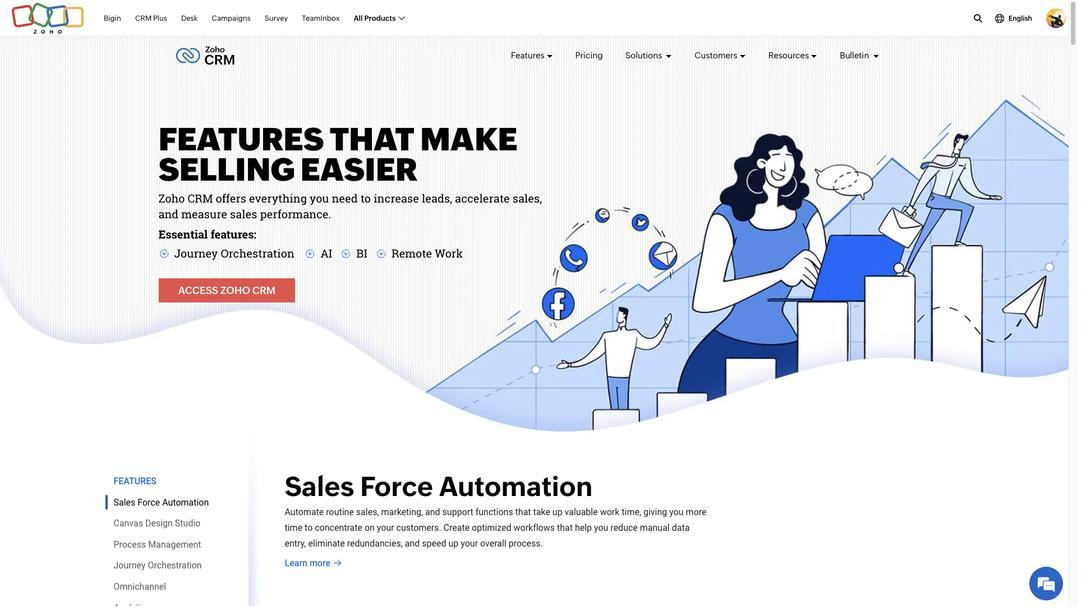 Task type: describe. For each thing, give the bounding box(es) containing it.
design
[[145, 518, 173, 529]]

giving
[[644, 507, 667, 517]]

need
[[332, 191, 358, 205]]

crm inside "features that make selling easier zoho crm offers everything you need to increase leads, accelerate sales, and measure sales performance."
[[188, 191, 213, 205]]

more inside sales force automation automate routine sales, marketing, and support functions that take up valuable work time, giving you more time to concentrate on your customers. create optimized workflows that help you reduce manual data entry, eliminate redundancies, and speed up your overall process.
[[686, 507, 707, 517]]

solutions
[[626, 51, 664, 60]]

orchestration inside essential features: journey orchestration
[[221, 246, 295, 260]]

1 vertical spatial zoho
[[220, 285, 250, 296]]

routine
[[326, 507, 354, 517]]

journey inside essential features: journey orchestration
[[174, 246, 218, 260]]

1 vertical spatial you
[[670, 507, 684, 517]]

manual
[[640, 523, 670, 533]]

features
[[114, 476, 157, 487]]

sales force automation
[[114, 497, 209, 508]]

accelerate
[[455, 191, 510, 205]]

sales
[[230, 207, 257, 221]]

create
[[444, 523, 470, 533]]

functions
[[476, 507, 513, 517]]

ai
[[321, 246, 332, 260]]

2 vertical spatial you
[[594, 523, 609, 533]]

eliminate
[[308, 538, 345, 549]]

help
[[575, 523, 592, 533]]

pricing link
[[576, 40, 603, 71]]

time
[[285, 523, 303, 533]]

solutions link
[[626, 40, 673, 71]]

everything
[[249, 191, 307, 205]]

support
[[443, 507, 474, 517]]

features that make selling easier zoho crm offers everything you need to increase leads, accelerate sales, and measure sales performance.
[[159, 121, 542, 221]]

leads,
[[422, 191, 452, 205]]

2 vertical spatial and
[[405, 538, 420, 549]]

learn
[[285, 558, 308, 569]]

essential
[[159, 227, 208, 241]]

automate
[[285, 507, 324, 517]]

access zoho crm
[[178, 285, 276, 296]]

0 horizontal spatial your
[[377, 523, 394, 533]]

redundancies,
[[347, 538, 403, 549]]

sales, inside "features that make selling easier zoho crm offers everything you need to increase leads, accelerate sales, and measure sales performance."
[[513, 191, 542, 205]]

1 vertical spatial orchestration
[[148, 560, 202, 571]]

pricing
[[576, 51, 603, 60]]

learn more link
[[285, 557, 342, 570]]

to inside sales force automation automate routine sales, marketing, and support functions that take up valuable work time, giving you more time to concentrate on your customers. create optimized workflows that help you reduce manual data entry, eliminate redundancies, and speed up your overall process.
[[305, 523, 313, 533]]

work
[[435, 246, 463, 260]]

features link
[[511, 40, 553, 71]]

ben nelson image
[[1047, 8, 1066, 28]]

1 vertical spatial that
[[516, 507, 531, 517]]

products
[[365, 14, 396, 22]]

survey
[[265, 14, 288, 22]]

remote work
[[392, 246, 463, 260]]

automation for sales force automation automate routine sales, marketing, and support functions that take up valuable work time, giving you more time to concentrate on your customers. create optimized workflows that help you reduce manual data entry, eliminate redundancies, and speed up your overall process.
[[439, 471, 593, 502]]

reduce
[[611, 523, 638, 533]]

zoho inside "features that make selling easier zoho crm offers everything you need to increase leads, accelerate sales, and measure sales performance."
[[159, 191, 185, 205]]

customers
[[695, 51, 738, 60]]

features:
[[211, 227, 256, 241]]

teaminbox link
[[302, 8, 340, 29]]

automation for sales force automation
[[162, 497, 209, 508]]

studio
[[175, 518, 201, 529]]

crm plus
[[135, 14, 167, 22]]

optimized
[[472, 523, 512, 533]]

journey orchestration
[[114, 560, 202, 571]]

entry,
[[285, 538, 306, 549]]

process
[[114, 539, 146, 550]]

bi
[[357, 246, 368, 260]]

force for sales force automation automate routine sales, marketing, and support functions that take up valuable work time, giving you more time to concentrate on your customers. create optimized workflows that help you reduce manual data entry, eliminate redundancies, and speed up your overall process.
[[360, 471, 433, 502]]

valuable
[[565, 507, 598, 517]]

crm inside access zoho crm link
[[252, 285, 276, 296]]

canvas
[[114, 518, 143, 529]]

and inside "features that make selling easier zoho crm offers everything you need to increase leads, accelerate sales, and measure sales performance."
[[159, 207, 179, 221]]

campaigns link
[[212, 8, 251, 29]]

selling
[[159, 152, 295, 187]]

make
[[420, 121, 518, 157]]

plus
[[153, 14, 167, 22]]

all products
[[354, 14, 396, 22]]

bulletin
[[840, 51, 871, 60]]

desk link
[[181, 8, 198, 29]]



Task type: locate. For each thing, give the bounding box(es) containing it.
1 horizontal spatial sales
[[285, 471, 354, 502]]

0 horizontal spatial orchestration
[[148, 560, 202, 571]]

sales, up on
[[356, 507, 379, 517]]

you up the data
[[670, 507, 684, 517]]

journey down essential
[[174, 246, 218, 260]]

sales up the automate
[[285, 471, 354, 502]]

0 horizontal spatial features
[[159, 121, 324, 157]]

sales,
[[513, 191, 542, 205], [356, 507, 379, 517]]

0 horizontal spatial that
[[330, 121, 415, 157]]

more
[[686, 507, 707, 517], [310, 558, 331, 569]]

crm
[[135, 14, 152, 22], [188, 191, 213, 205], [252, 285, 276, 296]]

orchestration down features:
[[221, 246, 295, 260]]

1 horizontal spatial more
[[686, 507, 707, 517]]

0 vertical spatial features
[[511, 51, 545, 60]]

0 horizontal spatial more
[[310, 558, 331, 569]]

1 horizontal spatial sales,
[[513, 191, 542, 205]]

1 horizontal spatial your
[[461, 538, 478, 549]]

management
[[148, 539, 201, 550]]

2 horizontal spatial crm
[[252, 285, 276, 296]]

1 horizontal spatial crm
[[188, 191, 213, 205]]

overall
[[480, 538, 507, 549]]

learn more
[[285, 558, 331, 569]]

0 vertical spatial your
[[377, 523, 394, 533]]

data
[[672, 523, 690, 533]]

workflows
[[514, 523, 555, 533]]

1 horizontal spatial and
[[405, 538, 420, 549]]

2 vertical spatial crm
[[252, 285, 276, 296]]

resources link
[[769, 40, 818, 71]]

essential features: journey orchestration
[[159, 227, 295, 260]]

orchestration down the management
[[148, 560, 202, 571]]

that inside "features that make selling easier zoho crm offers everything you need to increase leads, accelerate sales, and measure sales performance."
[[330, 121, 415, 157]]

1 horizontal spatial automation
[[439, 471, 593, 502]]

0 horizontal spatial force
[[138, 497, 160, 508]]

2 horizontal spatial and
[[425, 507, 440, 517]]

1 vertical spatial crm
[[188, 191, 213, 205]]

more up the data
[[686, 507, 707, 517]]

omnichannel
[[114, 581, 166, 592]]

0 horizontal spatial and
[[159, 207, 179, 221]]

performance.
[[260, 207, 331, 221]]

sales, right accelerate
[[513, 191, 542, 205]]

crm plus link
[[135, 8, 167, 29]]

1 horizontal spatial you
[[594, 523, 609, 533]]

all products link
[[354, 8, 404, 29]]

0 vertical spatial and
[[159, 207, 179, 221]]

0 vertical spatial you
[[310, 191, 329, 205]]

your down create
[[461, 538, 478, 549]]

measure
[[181, 207, 227, 221]]

and up customers.
[[425, 507, 440, 517]]

features for features that make selling easier zoho crm offers everything you need to increase leads, accelerate sales, and measure sales performance.
[[159, 121, 324, 157]]

remote
[[392, 246, 432, 260]]

easier
[[301, 152, 418, 187]]

time,
[[622, 507, 642, 517]]

journey down "process"
[[114, 560, 146, 571]]

concentrate
[[315, 523, 363, 533]]

0 vertical spatial up
[[553, 507, 563, 517]]

and
[[159, 207, 179, 221], [425, 507, 440, 517], [405, 538, 420, 549]]

force inside sales force automation automate routine sales, marketing, and support functions that take up valuable work time, giving you more time to concentrate on your customers. create optimized workflows that help you reduce manual data entry, eliminate redundancies, and speed up your overall process.
[[360, 471, 433, 502]]

2 horizontal spatial that
[[557, 523, 573, 533]]

0 vertical spatial to
[[361, 191, 371, 205]]

0 horizontal spatial sales
[[114, 497, 135, 508]]

1 horizontal spatial that
[[516, 507, 531, 517]]

0 horizontal spatial journey
[[114, 560, 146, 571]]

1 vertical spatial up
[[449, 538, 459, 549]]

you left need
[[310, 191, 329, 205]]

to right time
[[305, 523, 313, 533]]

force
[[360, 471, 433, 502], [138, 497, 160, 508]]

sales for sales force automation automate routine sales, marketing, and support functions that take up valuable work time, giving you more time to concentrate on your customers. create optimized workflows that help you reduce manual data entry, eliminate redundancies, and speed up your overall process.
[[285, 471, 354, 502]]

all
[[354, 14, 363, 22]]

english
[[1009, 14, 1033, 22]]

desk
[[181, 14, 198, 22]]

survey link
[[265, 8, 288, 29]]

0 horizontal spatial you
[[310, 191, 329, 205]]

1 horizontal spatial up
[[553, 507, 563, 517]]

orchestration
[[221, 246, 295, 260], [148, 560, 202, 571]]

bigin link
[[104, 8, 121, 29]]

0 horizontal spatial to
[[305, 523, 313, 533]]

to right need
[[361, 191, 371, 205]]

speed
[[422, 538, 446, 549]]

sales
[[285, 471, 354, 502], [114, 497, 135, 508]]

journey
[[174, 246, 218, 260], [114, 560, 146, 571]]

and down customers.
[[405, 538, 420, 549]]

your
[[377, 523, 394, 533], [461, 538, 478, 549]]

1 horizontal spatial orchestration
[[221, 246, 295, 260]]

1 horizontal spatial features
[[511, 51, 545, 60]]

1 horizontal spatial force
[[360, 471, 433, 502]]

and up essential
[[159, 207, 179, 221]]

to inside "features that make selling easier zoho crm offers everything you need to increase leads, accelerate sales, and measure sales performance."
[[361, 191, 371, 205]]

0 vertical spatial zoho
[[159, 191, 185, 205]]

0 vertical spatial journey
[[174, 246, 218, 260]]

resources
[[769, 51, 809, 60]]

0 vertical spatial crm
[[135, 14, 152, 22]]

1 vertical spatial more
[[310, 558, 331, 569]]

zoho up 'measure'
[[159, 191, 185, 205]]

0 horizontal spatial crm
[[135, 14, 152, 22]]

automation up functions
[[439, 471, 593, 502]]

sales inside sales force automation automate routine sales, marketing, and support functions that take up valuable work time, giving you more time to concentrate on your customers. create optimized workflows that help you reduce manual data entry, eliminate redundancies, and speed up your overall process.
[[285, 471, 354, 502]]

process.
[[509, 538, 543, 549]]

customers.
[[397, 523, 441, 533]]

1 vertical spatial sales,
[[356, 507, 379, 517]]

0 horizontal spatial sales,
[[356, 507, 379, 517]]

take
[[533, 507, 551, 517]]

zoho crm logo image
[[175, 43, 235, 68]]

marketing,
[[381, 507, 423, 517]]

sales up the canvas
[[114, 497, 135, 508]]

on
[[365, 523, 375, 533]]

sales for sales force automation
[[114, 497, 135, 508]]

offers
[[216, 191, 246, 205]]

you inside "features that make selling easier zoho crm offers everything you need to increase leads, accelerate sales, and measure sales performance."
[[310, 191, 329, 205]]

more down "eliminate"
[[310, 558, 331, 569]]

features for features
[[511, 51, 545, 60]]

your right on
[[377, 523, 394, 533]]

1 vertical spatial and
[[425, 507, 440, 517]]

0 vertical spatial more
[[686, 507, 707, 517]]

1 vertical spatial journey
[[114, 560, 146, 571]]

canvas design studio
[[114, 518, 201, 529]]

sales force automation automate routine sales, marketing, and support functions that take up valuable work time, giving you more time to concentrate on your customers. create optimized workflows that help you reduce manual data entry, eliminate redundancies, and speed up your overall process.
[[285, 471, 707, 549]]

crm inside crm plus link
[[135, 14, 152, 22]]

features
[[511, 51, 545, 60], [159, 121, 324, 157]]

access
[[178, 285, 218, 296]]

menu shadow image
[[248, 409, 265, 606]]

you right help
[[594, 523, 609, 533]]

up
[[553, 507, 563, 517], [449, 538, 459, 549]]

automation up studio
[[162, 497, 209, 508]]

1 horizontal spatial journey
[[174, 246, 218, 260]]

that
[[330, 121, 415, 157], [516, 507, 531, 517], [557, 523, 573, 533]]

to
[[361, 191, 371, 205], [305, 523, 313, 533]]

campaigns
[[212, 14, 251, 22]]

bigin
[[104, 14, 121, 22]]

features inside "features that make selling easier zoho crm offers everything you need to increase leads, accelerate sales, and measure sales performance."
[[159, 121, 324, 157]]

force up the canvas design studio
[[138, 497, 160, 508]]

teaminbox
[[302, 14, 340, 22]]

2 horizontal spatial you
[[670, 507, 684, 517]]

force up marketing,
[[360, 471, 433, 502]]

2 vertical spatial that
[[557, 523, 573, 533]]

1 vertical spatial your
[[461, 538, 478, 549]]

1 horizontal spatial zoho
[[220, 285, 250, 296]]

0 vertical spatial sales,
[[513, 191, 542, 205]]

force for sales force automation
[[138, 497, 160, 508]]

zoho
[[159, 191, 185, 205], [220, 285, 250, 296]]

up right take
[[553, 507, 563, 517]]

access zoho crm link
[[159, 278, 295, 303]]

up down create
[[449, 538, 459, 549]]

1 vertical spatial to
[[305, 523, 313, 533]]

process management
[[114, 539, 201, 550]]

sales, inside sales force automation automate routine sales, marketing, and support functions that take up valuable work time, giving you more time to concentrate on your customers. create optimized workflows that help you reduce manual data entry, eliminate redundancies, and speed up your overall process.
[[356, 507, 379, 517]]

0 horizontal spatial up
[[449, 538, 459, 549]]

1 vertical spatial features
[[159, 121, 324, 157]]

0 vertical spatial orchestration
[[221, 246, 295, 260]]

0 horizontal spatial zoho
[[159, 191, 185, 205]]

1 horizontal spatial to
[[361, 191, 371, 205]]

features inside features link
[[511, 51, 545, 60]]

bulletin link
[[840, 40, 880, 71]]

0 horizontal spatial automation
[[162, 497, 209, 508]]

0 vertical spatial that
[[330, 121, 415, 157]]

zoho right access
[[220, 285, 250, 296]]

automation inside sales force automation automate routine sales, marketing, and support functions that take up valuable work time, giving you more time to concentrate on your customers. create optimized workflows that help you reduce manual data entry, eliminate redundancies, and speed up your overall process.
[[439, 471, 593, 502]]

work
[[600, 507, 620, 517]]

increase
[[374, 191, 419, 205]]



Task type: vqa. For each thing, say whether or not it's contained in the screenshot.
the invest
no



